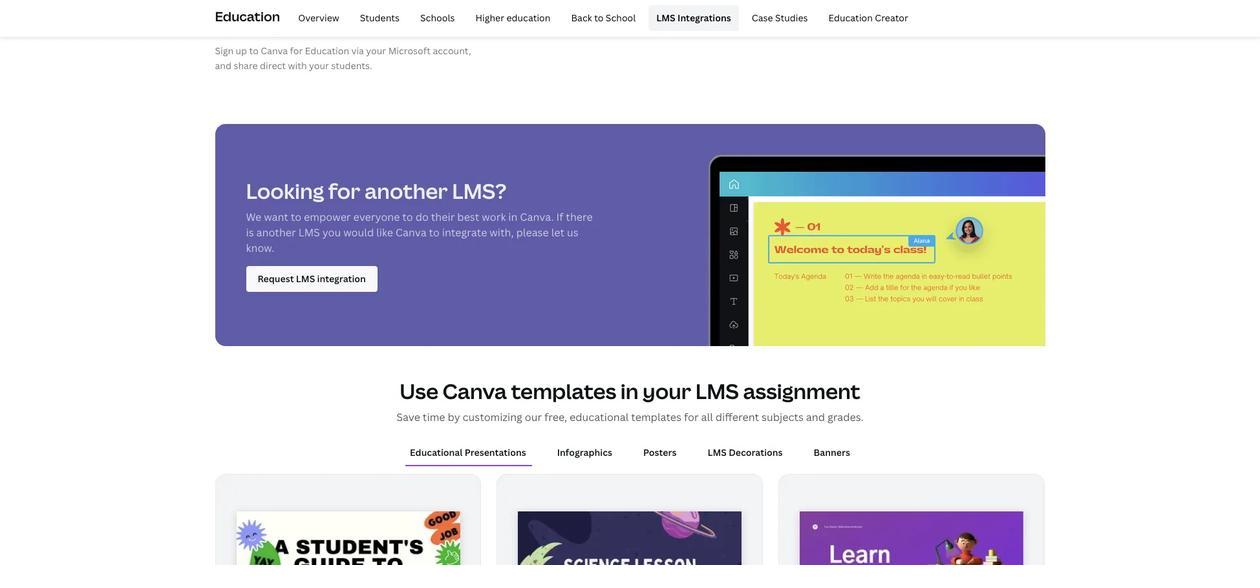 Task type: locate. For each thing, give the bounding box(es) containing it.
by
[[448, 411, 460, 425]]

2 vertical spatial your
[[643, 378, 691, 405]]

canva up the direct
[[261, 45, 288, 57]]

0 vertical spatial in
[[508, 210, 518, 224]]

lms up all
[[696, 378, 739, 405]]

lms left integrations
[[656, 12, 675, 24]]

canva
[[261, 45, 288, 57], [396, 226, 427, 240], [443, 378, 507, 405]]

education for education creator
[[829, 12, 873, 24]]

canva down the do
[[396, 226, 427, 240]]

0 horizontal spatial microsoft
[[215, 26, 264, 40]]

would
[[343, 226, 374, 240]]

another down want
[[256, 226, 296, 240]]

1 horizontal spatial canva
[[396, 226, 427, 240]]

lms down all
[[708, 447, 727, 459]]

templates up posters
[[631, 411, 682, 425]]

share
[[234, 59, 258, 72]]

1 horizontal spatial and
[[806, 411, 825, 425]]

lms left "you"
[[299, 226, 320, 240]]

0 vertical spatial for
[[290, 45, 303, 57]]

in up educational
[[621, 378, 639, 405]]

1 vertical spatial your
[[309, 59, 329, 72]]

1 vertical spatial for
[[328, 177, 360, 205]]

for left all
[[684, 411, 699, 425]]

fun purple illustrated 3d humans education keynote presentation image
[[800, 512, 1024, 566]]

menu bar containing overview
[[285, 5, 916, 31]]

2 horizontal spatial for
[[684, 411, 699, 425]]

like
[[376, 226, 393, 240]]

educational
[[410, 447, 463, 459]]

templates up free,
[[511, 378, 616, 405]]

lms inside button
[[708, 447, 727, 459]]

microsoft up 'up'
[[215, 26, 264, 40]]

your right with
[[309, 59, 329, 72]]

studies
[[775, 12, 808, 24]]

0 horizontal spatial for
[[290, 45, 303, 57]]

1 horizontal spatial your
[[366, 45, 386, 57]]

education up students.
[[305, 45, 349, 57]]

lms
[[656, 12, 675, 24], [299, 226, 320, 240], [696, 378, 739, 405], [708, 447, 727, 459]]

1 horizontal spatial in
[[621, 378, 639, 405]]

2 horizontal spatial education
[[829, 12, 873, 24]]

2 vertical spatial for
[[684, 411, 699, 425]]

to right 'back'
[[594, 12, 604, 24]]

1 vertical spatial in
[[621, 378, 639, 405]]

and down 'sign'
[[215, 59, 232, 72]]

posters
[[643, 447, 677, 459]]

case studies
[[752, 12, 808, 24]]

banners button
[[809, 441, 855, 466]]

1 vertical spatial canva
[[396, 226, 427, 240]]

to inside menu bar
[[594, 12, 604, 24]]

education creator
[[829, 12, 908, 24]]

lms decorations
[[708, 447, 783, 459]]

1 vertical spatial microsoft
[[388, 45, 431, 57]]

and inside sign up to canva for education via your microsoft account, and share direct with your students.
[[215, 59, 232, 72]]

education up microsoft teams
[[215, 8, 280, 25]]

for
[[290, 45, 303, 57], [328, 177, 360, 205], [684, 411, 699, 425]]

lms integrations link
[[649, 5, 739, 31]]

lms inside looking for another lms? we want to empower everyone to do their best work in canva. if there is another lms you would like canva to integrate with, please let us know.
[[299, 226, 320, 240]]

1 vertical spatial templates
[[631, 411, 682, 425]]

0 horizontal spatial and
[[215, 59, 232, 72]]

0 horizontal spatial canva
[[261, 45, 288, 57]]

use
[[400, 378, 438, 405]]

integrate
[[442, 226, 487, 240]]

do
[[416, 210, 429, 224]]

templates
[[511, 378, 616, 405], [631, 411, 682, 425]]

presentations
[[465, 447, 526, 459]]

0 vertical spatial another
[[365, 177, 448, 205]]

2 vertical spatial canva
[[443, 378, 507, 405]]

your up posters
[[643, 378, 691, 405]]

2 horizontal spatial your
[[643, 378, 691, 405]]

another up the do
[[365, 177, 448, 205]]

grades.
[[828, 411, 864, 425]]

0 vertical spatial your
[[366, 45, 386, 57]]

our
[[525, 411, 542, 425]]

and
[[215, 59, 232, 72], [806, 411, 825, 425]]

students
[[360, 12, 400, 24]]

infographics
[[557, 447, 612, 459]]

case
[[752, 12, 773, 24]]

education
[[507, 12, 551, 24]]

0 vertical spatial and
[[215, 59, 232, 72]]

looking
[[246, 177, 324, 205]]

to right want
[[291, 210, 301, 224]]

your
[[366, 45, 386, 57], [309, 59, 329, 72], [643, 378, 691, 405]]

canva.
[[520, 210, 554, 224]]

educational presentations button
[[405, 441, 531, 466]]

schools link
[[413, 5, 463, 31]]

to right 'up'
[[249, 45, 259, 57]]

colorful modern stickers remote learning events and special interest presentation image
[[236, 512, 460, 566]]

canva up customizing
[[443, 378, 507, 405]]

0 vertical spatial canva
[[261, 45, 288, 57]]

for up empower
[[328, 177, 360, 205]]

for up with
[[290, 45, 303, 57]]

in inside use canva templates in your lms assignment save time by customizing our free, educational templates for all different subjects and grades.
[[621, 378, 639, 405]]

1 horizontal spatial another
[[365, 177, 448, 205]]

0 horizontal spatial another
[[256, 226, 296, 240]]

canva inside looking for another lms? we want to empower everyone to do their best work in canva. if there is another lms you would like canva to integrate with, please let us know.
[[396, 226, 427, 240]]

microsoft left account,
[[388, 45, 431, 57]]

0 horizontal spatial in
[[508, 210, 518, 224]]

banners
[[814, 447, 850, 459]]

microsoft teams
[[215, 26, 299, 40]]

in
[[508, 210, 518, 224], [621, 378, 639, 405]]

1 horizontal spatial microsoft
[[388, 45, 431, 57]]

another
[[365, 177, 448, 205], [256, 226, 296, 240]]

menu bar
[[285, 5, 916, 31]]

1 vertical spatial and
[[806, 411, 825, 425]]

you
[[322, 226, 341, 240]]

to left the do
[[402, 210, 413, 224]]

time
[[423, 411, 445, 425]]

0 horizontal spatial templates
[[511, 378, 616, 405]]

direct
[[260, 59, 286, 72]]

your right via
[[366, 45, 386, 57]]

canva inside use canva templates in your lms assignment save time by customizing our free, educational templates for all different subjects and grades.
[[443, 378, 507, 405]]

education
[[215, 8, 280, 25], [829, 12, 873, 24], [305, 45, 349, 57]]

in right the work
[[508, 210, 518, 224]]

and down assignment
[[806, 411, 825, 425]]

microsoft
[[215, 26, 264, 40], [388, 45, 431, 57]]

0 horizontal spatial education
[[215, 8, 280, 25]]

to
[[594, 12, 604, 24], [249, 45, 259, 57], [291, 210, 301, 224], [402, 210, 413, 224], [429, 226, 440, 240]]

1 horizontal spatial education
[[305, 45, 349, 57]]

for inside use canva templates in your lms assignment save time by customizing our free, educational templates for all different subjects and grades.
[[684, 411, 699, 425]]

1 horizontal spatial for
[[328, 177, 360, 205]]

and inside use canva templates in your lms assignment save time by customizing our free, educational templates for all different subjects and grades.
[[806, 411, 825, 425]]

0 horizontal spatial your
[[309, 59, 329, 72]]

education left creator
[[829, 12, 873, 24]]

best
[[457, 210, 479, 224]]

2 horizontal spatial canva
[[443, 378, 507, 405]]

overview link
[[290, 5, 347, 31]]

case studies link
[[744, 5, 816, 31]]

higher
[[476, 12, 504, 24]]

students link
[[352, 5, 407, 31]]



Task type: vqa. For each thing, say whether or not it's contained in the screenshot.
Students
yes



Task type: describe. For each thing, give the bounding box(es) containing it.
sign
[[215, 45, 233, 57]]

lms?
[[452, 177, 507, 205]]

save
[[397, 411, 420, 425]]

lms decorations button
[[702, 441, 788, 466]]

we
[[246, 210, 261, 224]]

infographics button
[[552, 441, 617, 466]]

0 vertical spatial templates
[[511, 378, 616, 405]]

with
[[288, 59, 307, 72]]

with,
[[490, 226, 514, 240]]

purple space race science lesson education presentation image
[[518, 512, 742, 566]]

to down their
[[429, 226, 440, 240]]

decorations
[[729, 447, 783, 459]]

0 vertical spatial microsoft
[[215, 26, 264, 40]]

school
[[606, 12, 636, 24]]

back
[[571, 12, 592, 24]]

different
[[716, 411, 759, 425]]

for inside sign up to canva for education via your microsoft account, and share direct with your students.
[[290, 45, 303, 57]]

us
[[567, 226, 579, 240]]

please
[[516, 226, 549, 240]]

for inside looking for another lms? we want to empower everyone to do their best work in canva. if there is another lms you would like canva to integrate with, please let us know.
[[328, 177, 360, 205]]

via
[[351, 45, 364, 57]]

account,
[[433, 45, 471, 57]]

there
[[566, 210, 593, 224]]

customizing
[[463, 411, 522, 425]]

1 horizontal spatial templates
[[631, 411, 682, 425]]

higher education link
[[468, 5, 558, 31]]

1 vertical spatial another
[[256, 226, 296, 240]]

canva inside sign up to canva for education via your microsoft account, and share direct with your students.
[[261, 45, 288, 57]]

schools
[[420, 12, 455, 24]]

subjects
[[762, 411, 804, 425]]

all
[[701, 411, 713, 425]]

up
[[236, 45, 247, 57]]

integrations
[[678, 12, 731, 24]]

teams
[[266, 26, 299, 40]]

back to school
[[571, 12, 636, 24]]

higher education
[[476, 12, 551, 24]]

empower
[[304, 210, 351, 224]]

know.
[[246, 241, 274, 255]]

banner image
[[719, 172, 1045, 347]]

assignment
[[743, 378, 860, 405]]

free,
[[544, 411, 567, 425]]

educational presentations
[[410, 447, 526, 459]]

lms integrations
[[656, 12, 731, 24]]

education creator link
[[821, 5, 916, 31]]

students.
[[331, 59, 372, 72]]

work
[[482, 210, 506, 224]]

looking for another lms? we want to empower everyone to do their best work in canva. if there is another lms you would like canva to integrate with, please let us know.
[[246, 177, 593, 255]]

lms inside "link"
[[656, 12, 675, 24]]

creator
[[875, 12, 908, 24]]

education for education
[[215, 8, 280, 25]]

if
[[556, 210, 563, 224]]

everyone
[[353, 210, 400, 224]]

posters button
[[638, 441, 682, 466]]

educational
[[570, 411, 629, 425]]

microsoft inside sign up to canva for education via your microsoft account, and share direct with your students.
[[388, 45, 431, 57]]

overview
[[298, 12, 339, 24]]

lms inside use canva templates in your lms assignment save time by customizing our free, educational templates for all different subjects and grades.
[[696, 378, 739, 405]]

your inside use canva templates in your lms assignment save time by customizing our free, educational templates for all different subjects and grades.
[[643, 378, 691, 405]]

back to school link
[[563, 5, 644, 31]]

their
[[431, 210, 455, 224]]

use canva templates in your lms assignment save time by customizing our free, educational templates for all different subjects and grades.
[[397, 378, 864, 425]]

in inside looking for another lms? we want to empower everyone to do their best work in canva. if there is another lms you would like canva to integrate with, please let us know.
[[508, 210, 518, 224]]

want
[[264, 210, 288, 224]]

sign up to canva for education via your microsoft account, and share direct with your students.
[[215, 45, 471, 72]]

to inside sign up to canva for education via your microsoft account, and share direct with your students.
[[249, 45, 259, 57]]

is
[[246, 226, 254, 240]]

education inside sign up to canva for education via your microsoft account, and share direct with your students.
[[305, 45, 349, 57]]

let
[[551, 226, 565, 240]]



